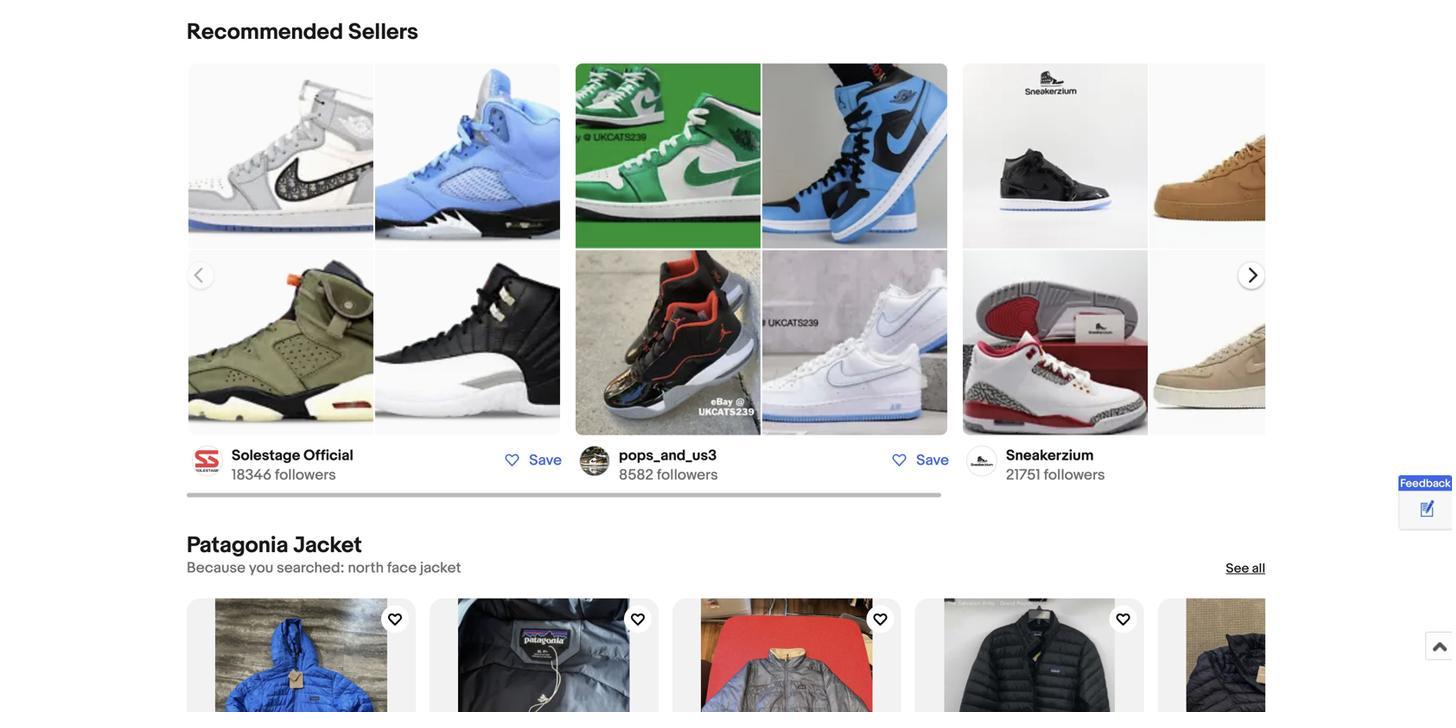 Task type: describe. For each thing, give the bounding box(es) containing it.
see
[[1226, 561, 1249, 577]]

north
[[348, 559, 384, 577]]

21751
[[1006, 466, 1041, 485]]

followers for 21751
[[1044, 466, 1105, 485]]

18346
[[232, 466, 272, 485]]

you
[[249, 559, 273, 577]]

searched:
[[277, 559, 345, 577]]

patagonia jacket link
[[187, 533, 362, 559]]

see all
[[1226, 561, 1266, 577]]

because
[[187, 559, 246, 577]]

because you searched: north face jacket
[[187, 559, 461, 577]]

save for pops_and_us3 8582 followers
[[917, 452, 949, 470]]

jacket
[[420, 559, 461, 577]]

solestage official 18346 followers
[[232, 447, 353, 485]]

sellers
[[348, 19, 418, 46]]

solestage
[[232, 447, 300, 465]]

see all link
[[1226, 560, 1266, 577]]

jacket
[[293, 533, 362, 559]]

save for solestage official 18346 followers
[[529, 452, 562, 470]]

sneakerzium 21751 followers
[[1006, 447, 1105, 485]]

save button for solestage official 18346 followers
[[496, 451, 567, 471]]

pops_and_us3
[[619, 447, 717, 465]]



Task type: locate. For each thing, give the bounding box(es) containing it.
followers down pops_and_us3
[[657, 466, 718, 485]]

1 save button from the left
[[496, 451, 567, 471]]

recommended
[[187, 19, 343, 46]]

0 horizontal spatial followers
[[275, 466, 336, 485]]

followers down sneakerzium
[[1044, 466, 1105, 485]]

face
[[387, 559, 417, 577]]

feedback
[[1400, 477, 1451, 491]]

1 followers from the left
[[275, 466, 336, 485]]

3 followers from the left
[[1044, 466, 1105, 485]]

followers down official
[[275, 466, 336, 485]]

1 horizontal spatial followers
[[657, 466, 718, 485]]

8582
[[619, 466, 654, 485]]

followers inside pops_and_us3 8582 followers
[[657, 466, 718, 485]]

2 save button from the left
[[883, 451, 954, 471]]

because you searched: north face jacket element
[[187, 559, 461, 578]]

all
[[1252, 561, 1266, 577]]

1 horizontal spatial save
[[917, 452, 949, 470]]

followers inside solestage official 18346 followers
[[275, 466, 336, 485]]

sneakerzium
[[1006, 447, 1094, 465]]

1 horizontal spatial save button
[[883, 451, 954, 471]]

recommended sellers
[[187, 19, 418, 46]]

followers inside sneakerzium 21751 followers
[[1044, 466, 1105, 485]]

0 horizontal spatial save
[[529, 452, 562, 470]]

2 followers from the left
[[657, 466, 718, 485]]

followers for 8582
[[657, 466, 718, 485]]

save button
[[496, 451, 567, 471], [883, 451, 954, 471]]

2 horizontal spatial followers
[[1044, 466, 1105, 485]]

followers
[[275, 466, 336, 485], [657, 466, 718, 485], [1044, 466, 1105, 485]]

official
[[304, 447, 353, 465]]

pops_and_us3 8582 followers
[[619, 447, 718, 485]]

1 save from the left
[[529, 452, 562, 470]]

save button for pops_and_us3 8582 followers
[[883, 451, 954, 471]]

patagonia
[[187, 533, 288, 559]]

patagonia jacket
[[187, 533, 362, 559]]

0 horizontal spatial save button
[[496, 451, 567, 471]]

2 save from the left
[[917, 452, 949, 470]]

save
[[529, 452, 562, 470], [917, 452, 949, 470]]



Task type: vqa. For each thing, say whether or not it's contained in the screenshot.
followers within the POPS_AND_US3 8582 FOLLOWERS
yes



